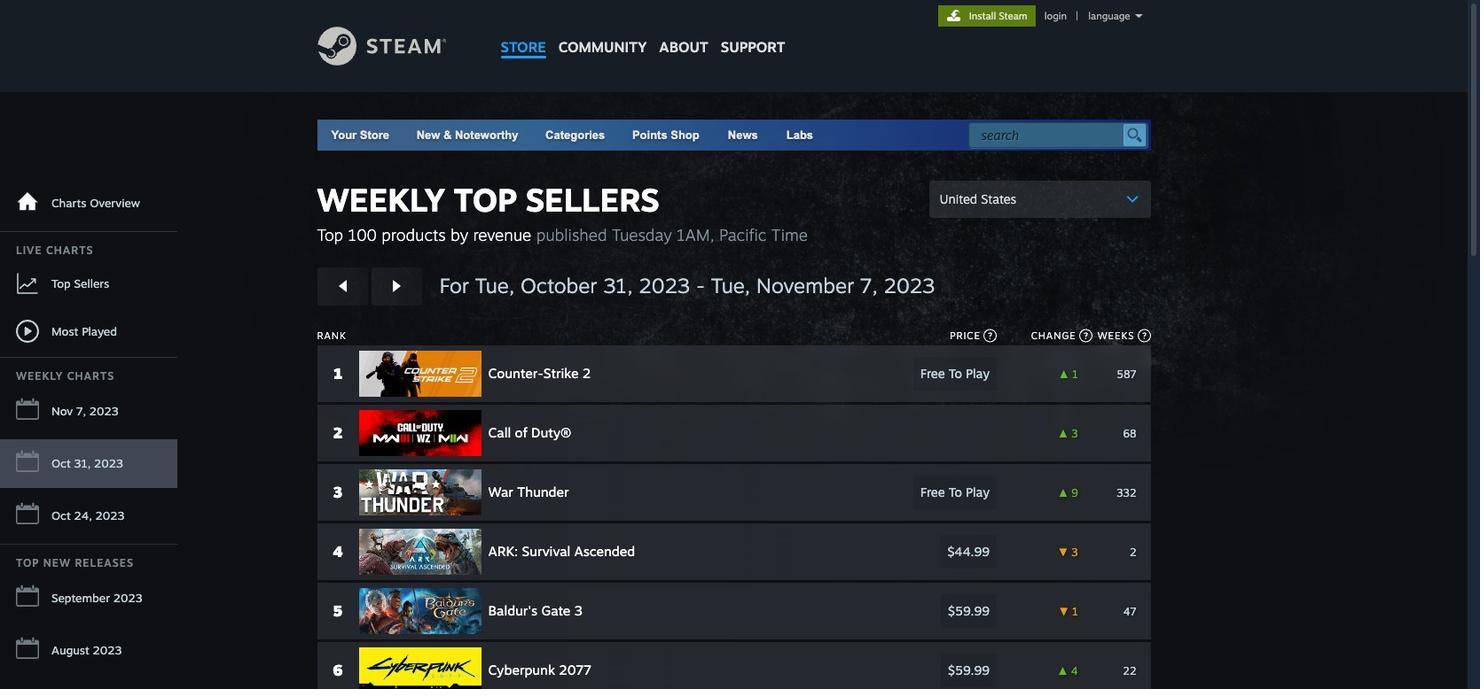 Task type: describe. For each thing, give the bounding box(es) containing it.
store link
[[494, 0, 552, 64]]

most
[[51, 324, 78, 338]]

live
[[16, 244, 42, 257]]

install
[[969, 10, 996, 22]]

▲ for 2
[[1058, 427, 1068, 440]]

labs link
[[772, 120, 827, 151]]

points shop
[[632, 129, 699, 142]]

nov 7, 2023
[[51, 404, 119, 419]]

most played
[[51, 324, 117, 338]]

free to play for 3
[[920, 485, 990, 500]]

top for new
[[16, 557, 39, 570]]

oct for oct 24, 2023
[[51, 509, 71, 523]]

community
[[558, 38, 647, 56]]

top for sellers
[[51, 276, 71, 290]]

332
[[1117, 486, 1136, 500]]

your store link
[[331, 129, 389, 142]]

counter-strike 2 link
[[359, 351, 872, 397]]

support
[[721, 38, 785, 56]]

login | language
[[1044, 10, 1130, 22]]

war
[[488, 484, 513, 501]]

call of duty®
[[488, 425, 571, 442]]

2 inside counter-strike 2 link
[[582, 365, 591, 382]]

nov
[[51, 404, 73, 419]]

points shop link
[[618, 120, 714, 151]]

counter-strike 2
[[488, 365, 591, 382]]

top new releases
[[16, 557, 134, 570]]

7, inside nov 7, 2023 link
[[76, 404, 86, 419]]

▲ 3
[[1058, 427, 1078, 440]]

0 vertical spatial sellers
[[526, 180, 659, 220]]

united states
[[940, 192, 1016, 207]]

1 down rank
[[333, 364, 342, 383]]

|
[[1076, 10, 1078, 22]]

steam
[[999, 10, 1027, 22]]

counter-
[[488, 365, 543, 382]]

price
[[950, 330, 981, 342]]

weekly charts
[[16, 370, 115, 383]]

▲ for 1
[[1059, 368, 1069, 381]]

charts for top
[[46, 244, 94, 257]]

▲ for 6
[[1057, 665, 1068, 678]]

▼ 3
[[1058, 546, 1078, 559]]

ark:
[[488, 544, 518, 560]]

call of duty® link
[[359, 411, 872, 457]]

1 tue, from the left
[[475, 273, 514, 299]]

november
[[756, 273, 854, 299]]

october
[[520, 273, 597, 299]]

baldur's
[[488, 603, 538, 620]]

cyberpunk 2077 link
[[359, 648, 872, 690]]

1 for 5
[[1072, 605, 1078, 619]]

september 2023
[[51, 591, 142, 606]]

top up revenue
[[454, 180, 517, 220]]

▲ 9
[[1058, 486, 1078, 500]]

weekly for weekly charts
[[16, 370, 63, 383]]

gate
[[541, 603, 570, 620]]

install steam link
[[938, 5, 1035, 27]]

to for 3
[[949, 485, 962, 500]]

47
[[1123, 605, 1136, 619]]

by
[[451, 225, 468, 245]]

oct 31, 2023 link
[[0, 440, 177, 489]]

0 horizontal spatial sellers
[[74, 276, 109, 290]]

top for 100
[[317, 225, 343, 245]]

top 100 products by revenue published tuesday 1am, pacific time
[[317, 225, 808, 245]]

100
[[348, 225, 377, 245]]

▼ for 5
[[1059, 605, 1069, 619]]

9
[[1071, 486, 1078, 500]]

play for 3
[[966, 485, 990, 500]]

survival
[[522, 544, 570, 560]]

top sellers link
[[0, 262, 177, 306]]

shop
[[671, 129, 699, 142]]

overview
[[90, 196, 140, 210]]

weekly for weekly top sellers
[[317, 180, 445, 220]]

search text field
[[981, 124, 1119, 147]]

new & noteworthy
[[416, 129, 518, 142]]

charts for nov
[[67, 370, 115, 383]]

most played link
[[0, 309, 177, 354]]

587
[[1117, 368, 1136, 381]]

0 vertical spatial charts
[[51, 196, 86, 210]]

categories link
[[545, 129, 605, 142]]

war thunder link
[[359, 470, 872, 516]]

-
[[696, 273, 705, 299]]

points
[[632, 129, 667, 142]]

2 tue, from the left
[[711, 273, 750, 299]]

nov 7, 2023 link
[[0, 388, 177, 436]]

1 horizontal spatial 7,
[[860, 273, 878, 299]]

1 horizontal spatial 4
[[1071, 665, 1078, 678]]

published
[[536, 225, 607, 245]]

products
[[382, 225, 446, 245]]

$44.99
[[947, 544, 990, 560]]

1 horizontal spatial 31,
[[603, 273, 633, 299]]

labs
[[786, 129, 813, 142]]

language
[[1088, 10, 1130, 22]]

september
[[51, 591, 110, 606]]

charts overview link
[[0, 179, 177, 228]]

oct for oct 31, 2023
[[51, 457, 71, 471]]

about link
[[653, 0, 715, 60]]



Task type: locate. For each thing, give the bounding box(es) containing it.
▼ for 4
[[1058, 546, 1068, 559]]

ark: survival ascended link
[[359, 529, 872, 576]]

play down price
[[966, 366, 990, 381]]

play for 1
[[966, 366, 990, 381]]

strike
[[543, 365, 579, 382]]

charts overview
[[51, 196, 140, 210]]

0 vertical spatial play
[[966, 366, 990, 381]]

3
[[1071, 427, 1078, 440], [333, 483, 343, 502], [1071, 546, 1078, 559], [574, 603, 583, 620]]

0 vertical spatial 4
[[333, 543, 343, 561]]

weekly
[[317, 180, 445, 220], [16, 370, 63, 383]]

0 vertical spatial 7,
[[860, 273, 878, 299]]

0 vertical spatial ▼
[[1058, 546, 1068, 559]]

7, right november
[[860, 273, 878, 299]]

2 vertical spatial charts
[[67, 370, 115, 383]]

▲ down change at the right top of page
[[1059, 368, 1069, 381]]

5
[[333, 602, 343, 621]]

time
[[771, 225, 808, 245]]

1 vertical spatial weekly
[[16, 370, 63, 383]]

1 vertical spatial 7,
[[76, 404, 86, 419]]

to down price
[[949, 366, 962, 381]]

2 vertical spatial 2
[[1130, 546, 1136, 559]]

1 horizontal spatial weekly
[[317, 180, 445, 220]]

4
[[333, 543, 343, 561], [1071, 665, 1078, 678]]

0 vertical spatial free to play
[[920, 366, 990, 381]]

1 vertical spatial sellers
[[74, 276, 109, 290]]

ascended
[[574, 544, 635, 560]]

free to play up the $44.99
[[920, 485, 990, 500]]

september 2023 link
[[0, 575, 177, 623]]

2 oct from the top
[[51, 509, 71, 523]]

1 vertical spatial new
[[43, 557, 71, 570]]

top up september 2023 link
[[16, 557, 39, 570]]

1 horizontal spatial new
[[416, 129, 440, 142]]

charts left overview
[[51, 196, 86, 210]]

charts up top sellers
[[46, 244, 94, 257]]

united
[[940, 192, 977, 207]]

1 left 47
[[1072, 605, 1078, 619]]

new & noteworthy link
[[416, 129, 518, 142]]

0 vertical spatial $59.99
[[948, 604, 990, 619]]

1 vertical spatial free
[[920, 485, 945, 500]]

top left 100
[[317, 225, 343, 245]]

tue,
[[475, 273, 514, 299], [711, 273, 750, 299]]

change
[[1031, 330, 1076, 342]]

▼ up ▲ 4
[[1059, 605, 1069, 619]]

login
[[1044, 10, 1067, 22]]

revenue
[[473, 225, 531, 245]]

2 play from the top
[[966, 485, 990, 500]]

0 vertical spatial 31,
[[603, 273, 633, 299]]

1 horizontal spatial 2
[[582, 365, 591, 382]]

categories
[[545, 129, 605, 142]]

1 vertical spatial play
[[966, 485, 990, 500]]

▲ down ▼ 1
[[1057, 665, 1068, 678]]

community link
[[552, 0, 653, 64]]

oct left 24, in the bottom of the page
[[51, 509, 71, 523]]

charts up nov 7, 2023
[[67, 370, 115, 383]]

1 horizontal spatial sellers
[[526, 180, 659, 220]]

charts
[[51, 196, 86, 210], [46, 244, 94, 257], [67, 370, 115, 383]]

news
[[728, 129, 758, 142]]

1 down change at the right top of page
[[1072, 368, 1078, 381]]

0 vertical spatial free
[[920, 366, 945, 381]]

free for 1
[[920, 366, 945, 381]]

▲ for 3
[[1058, 486, 1068, 500]]

2 free to play from the top
[[920, 485, 990, 500]]

1 play from the top
[[966, 366, 990, 381]]

of
[[515, 425, 527, 442]]

0 horizontal spatial 2
[[333, 424, 343, 442]]

1 oct from the top
[[51, 457, 71, 471]]

0 horizontal spatial 7,
[[76, 404, 86, 419]]

▲ left '9'
[[1058, 486, 1068, 500]]

to for 1
[[949, 366, 962, 381]]

2 $59.99 from the top
[[948, 663, 990, 678]]

1 horizontal spatial tue,
[[711, 273, 750, 299]]

pacific
[[719, 225, 766, 245]]

tuesday
[[612, 225, 672, 245]]

noteworthy
[[455, 129, 518, 142]]

4 left 22
[[1071, 665, 1078, 678]]

baldur's gate 3 link
[[359, 589, 872, 635]]

oct down nov on the bottom of page
[[51, 457, 71, 471]]

0 vertical spatial new
[[416, 129, 440, 142]]

play
[[966, 366, 990, 381], [966, 485, 990, 500]]

1 vertical spatial oct
[[51, 509, 71, 523]]

play up the $44.99
[[966, 485, 990, 500]]

free for 3
[[920, 485, 945, 500]]

0 horizontal spatial tue,
[[475, 273, 514, 299]]

top down live charts
[[51, 276, 71, 290]]

to up the $44.99
[[949, 485, 962, 500]]

states
[[981, 192, 1016, 207]]

free to play for 1
[[920, 366, 990, 381]]

sellers up most played link
[[74, 276, 109, 290]]

sellers up "published"
[[526, 180, 659, 220]]

oct 31, 2023
[[51, 457, 123, 471]]

tue, right -
[[711, 273, 750, 299]]

store
[[501, 38, 546, 56]]

1 free to play from the top
[[920, 366, 990, 381]]

august 2023 link
[[0, 627, 177, 676]]

0 horizontal spatial 4
[[333, 543, 343, 561]]

0 vertical spatial 2
[[582, 365, 591, 382]]

2 free from the top
[[920, 485, 945, 500]]

top sellers
[[51, 276, 109, 290]]

1 $59.99 from the top
[[948, 604, 990, 619]]

$59.99 for 5
[[948, 604, 990, 619]]

tue, right for
[[475, 273, 514, 299]]

7, right nov on the bottom of page
[[76, 404, 86, 419]]

6
[[333, 662, 343, 680]]

1 vertical spatial ▼
[[1059, 605, 1069, 619]]

for tue, october 31, 2023 - tue, november 7, 2023
[[439, 273, 935, 299]]

war thunder
[[488, 484, 569, 501]]

0 vertical spatial weekly
[[317, 180, 445, 220]]

$59.99 for 6
[[948, 663, 990, 678]]

weekly up 100
[[317, 180, 445, 220]]

31, down tuesday
[[603, 273, 633, 299]]

support link
[[715, 0, 791, 60]]

top
[[454, 180, 517, 220], [317, 225, 343, 245], [51, 276, 71, 290], [16, 557, 39, 570]]

0 horizontal spatial new
[[43, 557, 71, 570]]

31, down nov 7, 2023 link
[[74, 457, 91, 471]]

news link
[[714, 120, 772, 151]]

▼ 1
[[1059, 605, 1078, 619]]

about
[[659, 38, 708, 56]]

for
[[439, 273, 469, 299]]

68
[[1123, 427, 1136, 440]]

oct 24, 2023 link
[[0, 492, 177, 541]]

24,
[[74, 509, 92, 523]]

1 vertical spatial free to play
[[920, 485, 990, 500]]

your
[[331, 129, 357, 142]]

1 to from the top
[[949, 366, 962, 381]]

1 vertical spatial 2
[[333, 424, 343, 442]]

22
[[1123, 665, 1136, 678]]

2 horizontal spatial 2
[[1130, 546, 1136, 559]]

0 horizontal spatial 31,
[[74, 457, 91, 471]]

new left &
[[416, 129, 440, 142]]

2 to from the top
[[949, 485, 962, 500]]

1 vertical spatial 4
[[1071, 665, 1078, 678]]

1 for 1
[[1072, 368, 1078, 381]]

1 vertical spatial $59.99
[[948, 663, 990, 678]]

baldur's gate 3
[[488, 603, 583, 620]]

weekly up nov on the bottom of page
[[16, 370, 63, 383]]

august 2023
[[51, 644, 122, 658]]

rank
[[317, 330, 347, 342]]

call
[[488, 425, 511, 442]]

2077
[[559, 662, 591, 679]]

1 free from the top
[[920, 366, 945, 381]]

weeks
[[1098, 330, 1135, 342]]

4 up '5'
[[333, 543, 343, 561]]

▼
[[1058, 546, 1068, 559], [1059, 605, 1069, 619]]

0 vertical spatial oct
[[51, 457, 71, 471]]

▼ down ▲ 9
[[1058, 546, 1068, 559]]

new up the september
[[43, 557, 71, 570]]

oct 24, 2023
[[51, 509, 125, 523]]

▲ 1
[[1059, 368, 1078, 381]]

$59.99
[[948, 604, 990, 619], [948, 663, 990, 678]]

1 vertical spatial to
[[949, 485, 962, 500]]

1 vertical spatial charts
[[46, 244, 94, 257]]

7,
[[860, 273, 878, 299], [76, 404, 86, 419]]

install steam
[[969, 10, 1027, 22]]

free to play down price
[[920, 366, 990, 381]]

thunder
[[517, 484, 569, 501]]

weekly top sellers
[[317, 180, 659, 220]]

31,
[[603, 273, 633, 299], [74, 457, 91, 471]]

0 vertical spatial to
[[949, 366, 962, 381]]

1 vertical spatial 31,
[[74, 457, 91, 471]]

▲ up ▲ 9
[[1058, 427, 1068, 440]]

login link
[[1041, 10, 1070, 22]]

sellers
[[526, 180, 659, 220], [74, 276, 109, 290]]

&
[[443, 129, 452, 142]]

▲ 4
[[1057, 665, 1078, 678]]

cyberpunk 2077
[[488, 662, 591, 679]]

▲
[[1059, 368, 1069, 381], [1058, 427, 1068, 440], [1058, 486, 1068, 500], [1057, 665, 1068, 678]]

0 horizontal spatial weekly
[[16, 370, 63, 383]]

releases
[[75, 557, 134, 570]]



Task type: vqa. For each thing, say whether or not it's contained in the screenshot.


